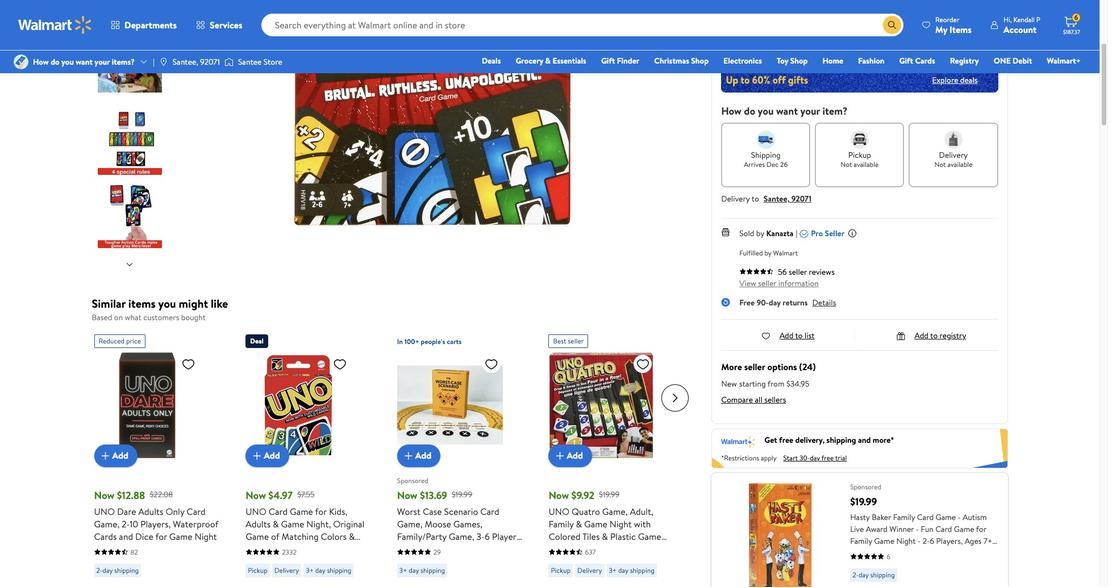 Task type: locate. For each thing, give the bounding box(es) containing it.
only
[[166, 506, 185, 518]]

shop right 'toy'
[[791, 55, 808, 67]]

0 horizontal spatial available
[[854, 160, 879, 169]]

0 vertical spatial 92071
[[200, 56, 220, 68]]

4 product group from the left
[[549, 330, 676, 588]]

add button up $13.69
[[397, 445, 441, 468]]

10 inside now $12.88 $22.08 uno dare adults only card game, 2-10 players, waterproof cards and dice for game night
[[130, 518, 138, 531]]

0 vertical spatial do
[[51, 56, 60, 68]]

cards
[[916, 55, 936, 67], [94, 531, 117, 543]]

gift right fashion link at top right
[[900, 55, 914, 67]]

shipping inside $19.99 group
[[871, 571, 895, 580]]

price
[[126, 336, 141, 346]]

 image left santee
[[225, 56, 234, 68]]

 image for santee, 92071
[[159, 57, 168, 67]]

& right grocery
[[546, 55, 551, 67]]

1 horizontal spatial uno
[[246, 506, 267, 518]]

0 vertical spatial your
[[95, 56, 110, 68]]

you for how do you want your items?
[[61, 56, 74, 68]]

add to favorites list, worst case scenario card game, moose games, family/party game, 3-6 players, ages 10 image
[[485, 357, 499, 372]]

intent image for shipping image
[[757, 131, 775, 149]]

30-
[[800, 454, 810, 463]]

$19.99 up scenario
[[452, 490, 473, 501]]

1 vertical spatial you
[[758, 104, 774, 118]]

not down the intent image for delivery
[[935, 160, 947, 169]]

now inside the now $9.92 $19.99 uno quatro game, adult, family & game night with colored tiles & plastic game grid, 2 to 4 players
[[549, 489, 569, 503]]

1 now from the left
[[94, 489, 114, 503]]

deals
[[482, 55, 501, 67]]

adults inside sponsored $19.99 hasty baker family card game - autism live award winner - fun card game for family game night - 2-6 players, ages 7+ fun family games for kids and adults
[[957, 548, 979, 559]]

6 up "$187.37"
[[1075, 13, 1079, 22]]

uno for now $9.92
[[549, 506, 570, 518]]

view seller information link
[[740, 278, 819, 289]]

2 horizontal spatial night
[[897, 536, 916, 547]]

0 horizontal spatial how
[[33, 56, 49, 68]]

1 horizontal spatial available
[[948, 160, 973, 169]]

when
[[739, 3, 754, 13]]

$19.99 inside the now $9.92 $19.99 uno quatro game, adult, family & game night with colored tiles & plastic game grid, 2 to 4 players
[[599, 490, 620, 501]]

pickup down the numbers
[[248, 566, 268, 576]]

uno up colored
[[549, 506, 570, 518]]

sold by kanazta
[[740, 228, 794, 239]]

1 vertical spatial free
[[822, 454, 834, 463]]

0 horizontal spatial do
[[51, 56, 60, 68]]

to left list
[[796, 330, 803, 342]]

available inside delivery not available
[[948, 160, 973, 169]]

and inside now $12.88 $22.08 uno dare adults only card game, 2-10 players, waterproof cards and dice for game night
[[119, 531, 133, 543]]

how
[[33, 56, 49, 68], [722, 104, 742, 118]]

in
[[397, 337, 403, 347]]

1 available from the left
[[854, 160, 879, 169]]

2 horizontal spatial 3+ day shipping
[[609, 566, 655, 576]]

6 right games,
[[485, 531, 490, 543]]

92071 down the services popup button
[[200, 56, 220, 68]]

your
[[95, 56, 110, 68], [801, 104, 821, 118]]

2- inside sponsored $19.99 hasty baker family card game - autism live award winner - fun card game for family game night - 2-6 players, ages 7+ fun family games for kids and adults
[[923, 536, 931, 547]]

0 horizontal spatial night
[[195, 531, 217, 543]]

0 horizontal spatial your
[[95, 56, 110, 68]]

free right get
[[780, 435, 794, 446]]

seller for view
[[759, 278, 777, 289]]

90-
[[757, 297, 769, 309]]

next slide for similar items you might like list image
[[662, 385, 689, 412]]

1 horizontal spatial 10
[[419, 543, 427, 556]]

Search search field
[[261, 14, 904, 36]]

players,
[[140, 518, 171, 531], [492, 531, 523, 543], [937, 536, 963, 547]]

now inside 'sponsored now $13.69 $19.99 worst case scenario card game, moose games, family/party game, 3-6 players, ages 10'
[[397, 489, 418, 503]]

10 up '82' in the left bottom of the page
[[130, 518, 138, 531]]

1 horizontal spatial gift
[[900, 55, 914, 67]]

search icon image
[[888, 20, 897, 30]]

3 add to cart image from the left
[[554, 450, 567, 463]]

shipping
[[752, 150, 781, 161]]

add to favorites list, uno card game for kids, adults & game night, original game of matching colors & numbers image
[[333, 357, 347, 372]]

do
[[51, 56, 60, 68], [745, 104, 756, 118]]

0 vertical spatial you
[[61, 56, 74, 68]]

ages left 29
[[397, 543, 417, 556]]

all
[[755, 395, 763, 406]]

1 vertical spatial how
[[722, 104, 742, 118]]

add up $4.97
[[264, 450, 280, 462]]

not
[[841, 160, 853, 169], [935, 160, 947, 169]]

1 vertical spatial want
[[777, 104, 798, 118]]

uno inside now $12.88 $22.08 uno dare adults only card game, 2-10 players, waterproof cards and dice for game night
[[94, 506, 115, 518]]

and left more*
[[859, 435, 871, 446]]

santee, 92071
[[173, 56, 220, 68]]

your for items?
[[95, 56, 110, 68]]

hasty baker family card game - autism live award winner - fun card game for family game night - 2-6 players, ages 7+ fun family games for kids and adults image
[[721, 483, 842, 588]]

1 vertical spatial 92071
[[792, 193, 812, 205]]

walmart+ link
[[1043, 55, 1087, 67]]

add to registry
[[915, 330, 967, 342]]

2 horizontal spatial adults
[[957, 548, 979, 559]]

pickup down grid,
[[551, 566, 571, 576]]

grocery
[[516, 55, 544, 67]]

2 not from the left
[[935, 160, 947, 169]]

 image left santee, 92071
[[159, 57, 168, 67]]

1 vertical spatial cards
[[94, 531, 117, 543]]

1 vertical spatial your
[[801, 104, 821, 118]]

6 up kids
[[931, 536, 935, 547]]

reorder my items
[[936, 15, 972, 36]]

services
[[210, 19, 243, 31]]

game inside now $12.88 $22.08 uno dare adults only card game, 2-10 players, waterproof cards and dice for game night
[[169, 531, 193, 543]]

up to sixty percent off deals. shop now. image
[[722, 67, 999, 93]]

1 horizontal spatial you
[[158, 296, 176, 312]]

1 vertical spatial do
[[745, 104, 756, 118]]

1 gift from the left
[[602, 55, 615, 67]]

players, inside sponsored $19.99 hasty baker family card game - autism live award winner - fun card game for family game night - 2-6 players, ages 7+ fun family games for kids and adults
[[937, 536, 963, 547]]

more seller options (24) new starting from $34.95 compare all sellers
[[722, 361, 816, 406]]

hasty
[[851, 512, 870, 524]]

 image
[[14, 55, 28, 69]]

seller inside product group
[[568, 336, 584, 346]]

1 horizontal spatial add to cart image
[[402, 450, 416, 463]]

pickup inside pickup not available
[[849, 150, 872, 161]]

for inside now $12.88 $22.08 uno dare adults only card game, 2-10 players, waterproof cards and dice for game night
[[155, 531, 167, 543]]

2 horizontal spatial uno
[[549, 506, 570, 518]]

fulfilled by walmart
[[740, 249, 798, 258]]

product group
[[94, 330, 221, 588], [246, 330, 372, 588], [397, 330, 524, 588], [549, 330, 676, 588]]

1 vertical spatial and
[[119, 531, 133, 543]]

3-
[[477, 531, 485, 543]]

& right colors
[[349, 531, 355, 543]]

shop
[[692, 55, 709, 67], [791, 55, 808, 67]]

adults down the $22.08 at the left of page
[[138, 506, 164, 518]]

seller for best
[[568, 336, 584, 346]]

shop for christmas shop
[[692, 55, 709, 67]]

based
[[92, 312, 112, 324]]

pickup down intent image for pickup
[[849, 150, 872, 161]]

1 horizontal spatial $19.99
[[599, 490, 620, 501]]

how for how do you want your item?
[[722, 104, 742, 118]]

1 vertical spatial by
[[765, 249, 772, 258]]

ages inside sponsored $19.99 hasty baker family card game - autism live award winner - fun card game for family game night - 2-6 players, ages 7+ fun family games for kids and adults
[[965, 536, 982, 547]]

0 vertical spatial want
[[76, 56, 93, 68]]

for inside now $4.97 $7.55 uno card game for kids, adults & game night, original game of matching colors & numbers
[[315, 506, 327, 518]]

1 uno from the left
[[94, 506, 115, 518]]

by for fulfilled
[[765, 249, 772, 258]]

2 available from the left
[[948, 160, 973, 169]]

now inside now $12.88 $22.08 uno dare adults only card game, 2-10 players, waterproof cards and dice for game night
[[94, 489, 114, 503]]

1 not from the left
[[841, 160, 853, 169]]

1 horizontal spatial 3+
[[400, 566, 407, 576]]

sponsored
[[397, 477, 429, 486], [851, 483, 882, 492]]

seller right 'best'
[[568, 336, 584, 346]]

to inside add to cart button
[[927, 28, 935, 41]]

0 horizontal spatial  image
[[159, 57, 168, 67]]

0 horizontal spatial players,
[[140, 518, 171, 531]]

view seller information
[[740, 278, 819, 289]]

 image
[[225, 56, 234, 68], [159, 57, 168, 67]]

add left registry
[[915, 330, 929, 342]]

product group containing now $12.88
[[94, 330, 221, 588]]

2 product group from the left
[[246, 330, 372, 588]]

add left list
[[780, 330, 794, 342]]

add to list button
[[762, 330, 815, 342]]

1 vertical spatial fun
[[851, 548, 863, 559]]

to left registry
[[931, 330, 938, 342]]

1 add to cart image from the left
[[99, 450, 112, 463]]

delivery,
[[796, 435, 825, 446]]

now
[[94, 489, 114, 503], [246, 489, 266, 503], [397, 489, 418, 503], [549, 489, 569, 503]]

4 now from the left
[[549, 489, 569, 503]]

hi,
[[1004, 15, 1013, 24]]

2-day shipping inside $19.99 group
[[853, 571, 895, 580]]

1 horizontal spatial want
[[777, 104, 798, 118]]

1 horizontal spatial shop
[[791, 55, 808, 67]]

available inside pickup not available
[[854, 160, 879, 169]]

start 30-day free trial
[[784, 454, 848, 463]]

3+ day shipping
[[306, 566, 352, 576], [400, 566, 445, 576], [609, 566, 655, 576]]

0 vertical spatial by
[[757, 228, 765, 239]]

gift inside gift finder link
[[602, 55, 615, 67]]

2 horizontal spatial players,
[[937, 536, 963, 547]]

3+ day shipping down 29
[[400, 566, 445, 576]]

0 horizontal spatial and
[[119, 531, 133, 543]]

gift cards
[[900, 55, 936, 67]]

3+ for now $9.92
[[609, 566, 617, 576]]

2 shop from the left
[[791, 55, 808, 67]]

1 product group from the left
[[94, 330, 221, 588]]

sponsored inside 'sponsored now $13.69 $19.99 worst case scenario card game, moose games, family/party game, 3-6 players, ages 10'
[[397, 477, 429, 486]]

game, down $12.88
[[94, 518, 120, 531]]

2 uno from the left
[[246, 506, 267, 518]]

2 gift from the left
[[900, 55, 914, 67]]

how down electronics
[[722, 104, 742, 118]]

10 left 29
[[419, 543, 427, 556]]

by right fulfilled
[[765, 249, 772, 258]]

0 vertical spatial how
[[33, 56, 49, 68]]

92071 up the pro
[[792, 193, 812, 205]]

to right 2
[[578, 543, 586, 556]]

$19.99 inside 'sponsored now $13.69 $19.99 worst case scenario card game, moose games, family/party game, 3-6 players, ages 10'
[[452, 490, 473, 501]]

6 inside 'sponsored now $13.69 $19.99 worst case scenario card game, moose games, family/party game, 3-6 players, ages 10'
[[485, 531, 490, 543]]

2 horizontal spatial and
[[943, 548, 955, 559]]

scenario
[[444, 506, 478, 518]]

not inside pickup not available
[[841, 160, 853, 169]]

in 100+ people's carts
[[397, 337, 462, 347]]

delivery down the intent image for delivery
[[940, 150, 969, 161]]

4 add button from the left
[[549, 445, 593, 468]]

players, up kids
[[937, 536, 963, 547]]

items?
[[112, 56, 135, 68]]

you down walmart image
[[61, 56, 74, 68]]

explore deals
[[933, 74, 978, 86]]

2 vertical spatial and
[[943, 548, 955, 559]]

essentials
[[553, 55, 587, 67]]

& left tiles
[[576, 518, 582, 531]]

legal information image
[[808, 3, 817, 12]]

to for list
[[796, 330, 803, 342]]

0 vertical spatial cards
[[916, 55, 936, 67]]

add right search icon
[[908, 28, 924, 41]]

3 3+ day shipping from the left
[[609, 566, 655, 576]]

might
[[179, 296, 208, 312]]

players, inside 'sponsored now $13.69 $19.99 worst case scenario card game, moose games, family/party game, 3-6 players, ages 10'
[[492, 531, 523, 543]]

uno inside now $4.97 $7.55 uno card game for kids, adults & game night, original game of matching colors & numbers
[[246, 506, 267, 518]]

1 horizontal spatial how
[[722, 104, 742, 118]]

1 horizontal spatial 92071
[[792, 193, 812, 205]]

0 horizontal spatial sponsored
[[397, 477, 429, 486]]

1 horizontal spatial ages
[[965, 536, 982, 547]]

next image image
[[125, 260, 134, 269]]

price
[[722, 3, 737, 13]]

available down intent image for pickup
[[854, 160, 879, 169]]

1 horizontal spatial night
[[610, 518, 632, 531]]

0 horizontal spatial uno
[[94, 506, 115, 518]]

$19.99
[[452, 490, 473, 501], [599, 490, 620, 501], [851, 495, 878, 509]]

uno
[[94, 506, 115, 518], [246, 506, 267, 518], [549, 506, 570, 518]]

want left items?
[[76, 56, 93, 68]]

items
[[128, 296, 156, 312]]

how down walmart image
[[33, 56, 49, 68]]

seller up the starting
[[745, 361, 766, 374]]

0 horizontal spatial you
[[61, 56, 74, 68]]

$12.88
[[117, 489, 145, 503]]

2-day shipping down 'games'
[[853, 571, 895, 580]]

add to cart image for now $9.92
[[554, 450, 567, 463]]

sponsored for now
[[397, 477, 429, 486]]

0 horizontal spatial add to cart image
[[99, 450, 112, 463]]

grocery & essentials
[[516, 55, 587, 67]]

add button
[[94, 445, 138, 468], [246, 445, 289, 468], [397, 445, 441, 468], [549, 445, 593, 468]]

you up intent image for shipping
[[758, 104, 774, 118]]

uno show 'em no mercy card game for kids, adults & family night, parties and travel - image 5 of 7 image
[[98, 184, 164, 250]]

2
[[571, 543, 575, 556]]

adults left "of"
[[246, 518, 271, 531]]

1 3+ day shipping from the left
[[306, 566, 352, 576]]

1 horizontal spatial santee,
[[764, 193, 790, 205]]

0 vertical spatial 10
[[130, 518, 138, 531]]

for left kids,
[[315, 506, 327, 518]]

and inside sponsored $19.99 hasty baker family card game - autism live award winner - fun card game for family game night - 2-6 players, ages 7+ fun family games for kids and adults
[[943, 548, 955, 559]]

1 horizontal spatial 2-day shipping
[[853, 571, 895, 580]]

1 horizontal spatial adults
[[246, 518, 271, 531]]

0 horizontal spatial 10
[[130, 518, 138, 531]]

0 vertical spatial and
[[859, 435, 871, 446]]

your for item?
[[801, 104, 821, 118]]

details button
[[813, 297, 837, 309]]

2 horizontal spatial you
[[758, 104, 774, 118]]

2 add button from the left
[[246, 445, 289, 468]]

1 horizontal spatial players,
[[492, 531, 523, 543]]

you up customers
[[158, 296, 176, 312]]

sponsored inside sponsored $19.99 hasty baker family card game - autism live award winner - fun card game for family game night - 2-6 players, ages 7+ fun family games for kids and adults
[[851, 483, 882, 492]]

now $4.97 $7.55 uno card game for kids, adults & game night, original game of matching colors & numbers
[[246, 489, 365, 556]]

santee, down the services popup button
[[173, 56, 198, 68]]

for right dice
[[155, 531, 167, 543]]

0 horizontal spatial cards
[[94, 531, 117, 543]]

departments
[[125, 19, 177, 31]]

how for how do you want your items?
[[33, 56, 49, 68]]

3+ day shipping for now $9.92
[[609, 566, 655, 576]]

now for now $4.97
[[246, 489, 266, 503]]

intent image for pickup image
[[851, 131, 869, 149]]

$19.99 group
[[712, 474, 1009, 588]]

0 horizontal spatial 3+ day shipping
[[306, 566, 352, 576]]

delivery up the sold
[[722, 193, 750, 205]]

3 uno from the left
[[549, 506, 570, 518]]

1 add button from the left
[[94, 445, 138, 468]]

0 horizontal spatial pickup
[[248, 566, 268, 576]]

100+
[[405, 337, 420, 347]]

6 $187.37
[[1064, 13, 1081, 36]]

6 down award
[[887, 553, 891, 562]]

seller for more
[[745, 361, 766, 374]]

0 horizontal spatial 2-day shipping
[[96, 566, 139, 576]]

gift inside gift cards link
[[900, 55, 914, 67]]

0 horizontal spatial gift
[[602, 55, 615, 67]]

0 horizontal spatial free
[[780, 435, 794, 446]]

uno show 'em no mercy card game for kids, adults & family night, parties and travel - image 2 of 7 image
[[98, 0, 164, 30]]

do up shipping
[[745, 104, 756, 118]]

3 3+ from the left
[[609, 566, 617, 576]]

shop inside "link"
[[791, 55, 808, 67]]

best seller
[[554, 336, 584, 346]]

gift for gift finder
[[602, 55, 615, 67]]

night inside sponsored $19.99 hasty baker family card game - autism live award winner - fun card game for family game night - 2-6 players, ages 7+ fun family games for kids and adults
[[897, 536, 916, 547]]

finder
[[617, 55, 640, 67]]

gift
[[602, 55, 615, 67], [900, 55, 914, 67]]

2- inside now $12.88 $22.08 uno dare adults only card game, 2-10 players, waterproof cards and dice for game night
[[122, 518, 130, 531]]

free
[[780, 435, 794, 446], [822, 454, 834, 463]]

pro seller
[[812, 228, 845, 239]]

shop for toy shop
[[791, 55, 808, 67]]

adults inside now $4.97 $7.55 uno card game for kids, adults & game night, original game of matching colors & numbers
[[246, 518, 271, 531]]

0 horizontal spatial $19.99
[[452, 490, 473, 501]]

now for now $12.88
[[94, 489, 114, 503]]

by right the sold
[[757, 228, 765, 239]]

0 horizontal spatial shop
[[692, 55, 709, 67]]

2 now from the left
[[246, 489, 266, 503]]

not inside delivery not available
[[935, 160, 947, 169]]

fun down live in the bottom right of the page
[[851, 548, 863, 559]]

0 vertical spatial |
[[153, 56, 155, 68]]

dice
[[135, 531, 153, 543]]

you inside similar items you might like based on what customers bought
[[158, 296, 176, 312]]

uno show 'em no mercy card game for kids, adults & family night, parties and travel - image 3 of 7 image
[[98, 37, 164, 103]]

add button up $12.88
[[94, 445, 138, 468]]

cards down add to cart button
[[916, 55, 936, 67]]

game down $7.55
[[290, 506, 313, 518]]

2 horizontal spatial pickup
[[849, 150, 872, 161]]

$13.69
[[420, 489, 448, 503]]

how do you want your items?
[[33, 56, 135, 68]]

buy
[[773, 28, 788, 41]]

shipping down colors
[[327, 566, 352, 576]]

0 horizontal spatial not
[[841, 160, 853, 169]]

1 vertical spatial 10
[[419, 543, 427, 556]]

game, left 3-
[[449, 531, 475, 543]]

next media item image
[[627, 29, 641, 43]]

free left trial
[[822, 454, 834, 463]]

1 horizontal spatial |
[[796, 228, 798, 239]]

3+ down the players
[[609, 566, 617, 576]]

3+ day shipping down colors
[[306, 566, 352, 576]]

6 inside sponsored $19.99 hasty baker family card game - autism live award winner - fun card game for family game night - 2-6 players, ages 7+ fun family games for kids and adults
[[931, 536, 935, 547]]

uno inside the now $9.92 $19.99 uno quatro game, adult, family & game night with colored tiles & plastic game grid, 2 to 4 players
[[549, 506, 570, 518]]

2 vertical spatial you
[[158, 296, 176, 312]]

uno up the numbers
[[246, 506, 267, 518]]

add to registry button
[[897, 330, 967, 342]]

available down the intent image for delivery
[[948, 160, 973, 169]]

1 horizontal spatial not
[[935, 160, 947, 169]]

now
[[790, 28, 806, 41]]

1 vertical spatial santee,
[[764, 193, 790, 205]]

$19.99 up hasty at bottom
[[851, 495, 878, 509]]

0 vertical spatial fun
[[922, 524, 934, 536]]

dare
[[117, 506, 136, 518]]

dec
[[767, 160, 779, 169]]

fashion
[[859, 55, 885, 67]]

to left my
[[927, 28, 935, 41]]

with
[[634, 518, 651, 531]]

now left $9.92
[[549, 489, 569, 503]]

3 product group from the left
[[397, 330, 524, 588]]

1 horizontal spatial cards
[[916, 55, 936, 67]]

day inside $19.99 group
[[859, 571, 869, 580]]

0 vertical spatial free
[[780, 435, 794, 446]]

worst
[[397, 506, 421, 518]]

shipping down 'games'
[[871, 571, 895, 580]]

game, up plastic at the bottom of the page
[[603, 506, 628, 518]]

add to cart image
[[99, 450, 112, 463], [402, 450, 416, 463], [554, 450, 567, 463]]

items
[[950, 23, 972, 36]]

now left $12.88
[[94, 489, 114, 503]]

pro seller info image
[[848, 229, 858, 238]]

and up '82' in the left bottom of the page
[[119, 531, 133, 543]]

shop right christmas
[[692, 55, 709, 67]]

sponsored up $13.69
[[397, 477, 429, 486]]

1 horizontal spatial pickup
[[551, 566, 571, 576]]

2 vertical spatial -
[[918, 536, 921, 547]]

adults inside now $12.88 $22.08 uno dare adults only card game, 2-10 players, waterproof cards and dice for game night
[[138, 506, 164, 518]]

santee, down dec
[[764, 193, 790, 205]]

family up winner
[[894, 512, 916, 524]]

& inside "link"
[[546, 55, 551, 67]]

1 horizontal spatial and
[[859, 435, 871, 446]]

and right kids
[[943, 548, 955, 559]]

1 horizontal spatial free
[[822, 454, 834, 463]]

0 horizontal spatial adults
[[138, 506, 164, 518]]

2 horizontal spatial add to cart image
[[554, 450, 567, 463]]

home
[[823, 55, 844, 67]]

seller
[[789, 267, 808, 278], [759, 278, 777, 289], [568, 336, 584, 346], [745, 361, 766, 374]]

adult,
[[630, 506, 654, 518]]

1 3+ from the left
[[306, 566, 314, 576]]

1 horizontal spatial  image
[[225, 56, 234, 68]]

to for registry
[[931, 330, 938, 342]]

shipping up trial
[[827, 435, 857, 446]]

seller inside more seller options (24) new starting from $34.95 compare all sellers
[[745, 361, 766, 374]]

quatro
[[572, 506, 600, 518]]

family/party
[[397, 531, 447, 543]]

available for pickup
[[854, 160, 879, 169]]

3 now from the left
[[397, 489, 418, 503]]

sponsored now $13.69 $19.99 worst case scenario card game, moose games, family/party game, 3-6 players, ages 10
[[397, 477, 523, 556]]

0 vertical spatial santee,
[[173, 56, 198, 68]]

0 horizontal spatial ages
[[397, 543, 417, 556]]

1 horizontal spatial do
[[745, 104, 756, 118]]

now inside now $4.97 $7.55 uno card game for kids, adults & game night, original game of matching colors & numbers
[[246, 489, 266, 503]]

now left $4.97
[[246, 489, 266, 503]]

0 horizontal spatial 3+
[[306, 566, 314, 576]]

add button for now $4.97
[[246, 445, 289, 468]]

2 horizontal spatial 3+
[[609, 566, 617, 576]]

0 vertical spatial -
[[959, 512, 962, 524]]

6
[[1075, 13, 1079, 22], [485, 531, 490, 543], [931, 536, 935, 547], [887, 553, 891, 562]]

players, down the $22.08 at the left of page
[[140, 518, 171, 531]]

reduced price
[[99, 336, 141, 346]]

2 horizontal spatial $19.99
[[851, 495, 878, 509]]

0 horizontal spatial santee,
[[173, 56, 198, 68]]

to left santee, 92071 button
[[752, 193, 760, 205]]

1 shop from the left
[[692, 55, 709, 67]]

| right kanazta
[[796, 228, 798, 239]]

Walmart Site-Wide search field
[[261, 14, 904, 36]]

waterproof
[[173, 518, 219, 531]]

apply
[[761, 454, 777, 463]]

night inside the now $9.92 $19.99 uno quatro game, adult, family & game night with colored tiles & plastic game grid, 2 to 4 players
[[610, 518, 632, 531]]



Task type: vqa. For each thing, say whether or not it's contained in the screenshot.
Tires
no



Task type: describe. For each thing, give the bounding box(es) containing it.
3+ for now $4.97
[[306, 566, 314, 576]]

now $9.92 $19.99 uno quatro game, adult, family & game night with colored tiles & plastic game grid, 2 to 4 players
[[549, 489, 662, 556]]

family down live in the bottom right of the page
[[851, 536, 873, 547]]

pickup for now $9.92
[[551, 566, 571, 576]]

to for cart
[[927, 28, 935, 41]]

add button for now $9.92
[[549, 445, 593, 468]]

cards inside now $12.88 $22.08 uno dare adults only card game, 2-10 players, waterproof cards and dice for game night
[[94, 531, 117, 543]]

sellers
[[765, 395, 787, 406]]

do for how do you want your item?
[[745, 104, 756, 118]]

game, left case
[[397, 518, 423, 531]]

reviews
[[810, 267, 835, 278]]

shipping down 29
[[421, 566, 445, 576]]

worst case scenario card game, moose games, family/party game, 3-6 players, ages 10 image
[[397, 353, 503, 459]]

game, inside now $12.88 $22.08 uno dare adults only card game, 2-10 players, waterproof cards and dice for game night
[[94, 518, 120, 531]]

add up $13.69
[[416, 450, 432, 462]]

one debit
[[994, 55, 1033, 67]]

shipping inside banner
[[827, 435, 857, 446]]

you for similar items you might like based on what customers bought
[[158, 296, 176, 312]]

*restrictions apply
[[722, 454, 777, 463]]

gift for gift cards
[[900, 55, 914, 67]]

card inside now $4.97 $7.55 uno card game for kids, adults & game night, original game of matching colors & numbers
[[269, 506, 288, 518]]

game left autism
[[936, 512, 957, 524]]

shipping down plastic at the bottom of the page
[[630, 566, 655, 576]]

$19.99 inside sponsored $19.99 hasty baker family card game - autism live award winner - fun card game for family game night - 2-6 players, ages 7+ fun family games for kids and adults
[[851, 495, 878, 509]]

7+
[[984, 536, 993, 547]]

2 add to cart image from the left
[[402, 450, 416, 463]]

walmart
[[774, 249, 798, 258]]

games,
[[454, 518, 483, 531]]

82
[[131, 548, 138, 558]]

seller
[[825, 228, 845, 239]]

to inside the now $9.92 $19.99 uno quatro game, adult, family & game night with colored tiles & plastic game grid, 2 to 4 players
[[578, 543, 586, 556]]

what
[[125, 312, 142, 324]]

kids,
[[329, 506, 348, 518]]

now $12.88 $22.08 uno dare adults only card game, 2-10 players, waterproof cards and dice for game night
[[94, 489, 219, 543]]

hi, kendall p account
[[1004, 15, 1041, 36]]

game down autism
[[955, 524, 975, 536]]

gift finder
[[602, 55, 640, 67]]

uno card game for kids, adults & game night, original game of matching colors & numbers image
[[246, 353, 352, 459]]

reorder
[[936, 15, 960, 24]]

walmart image
[[18, 16, 92, 34]]

list
[[805, 330, 815, 342]]

players, inside now $12.88 $22.08 uno dare adults only card game, 2-10 players, waterproof cards and dice for game night
[[140, 518, 171, 531]]

original
[[333, 518, 365, 531]]

christmas shop
[[655, 55, 709, 67]]

electronics link
[[719, 55, 768, 67]]

by for sold
[[757, 228, 765, 239]]

shipping arrives dec 26
[[745, 150, 788, 169]]

walmart+
[[1048, 55, 1082, 67]]

people's
[[421, 337, 445, 347]]

family inside the now $9.92 $19.99 uno quatro game, adult, family & game night with colored tiles & plastic game grid, 2 to 4 players
[[549, 518, 574, 531]]

family down award
[[865, 548, 887, 559]]

for left kids
[[915, 548, 925, 559]]

card inside 'sponsored now $13.69 $19.99 worst case scenario card game, moose games, family/party game, 3-6 players, ages 10'
[[481, 506, 500, 518]]

deal
[[250, 336, 264, 346]]

 image for santee store
[[225, 56, 234, 68]]

uno dare adults only card game, 2-10 players, waterproof cards and dice for game night image
[[94, 353, 200, 459]]

information
[[779, 278, 819, 289]]

add to favorites list, uno quatro game, adult, family & game night with colored tiles & plastic game grid, 2 to 4 players image
[[637, 357, 650, 372]]

$34.95
[[787, 379, 810, 390]]

shipping down '82' in the left bottom of the page
[[114, 566, 139, 576]]

santee store
[[238, 56, 282, 68]]

registry link
[[946, 55, 985, 67]]

my
[[936, 23, 948, 36]]

$187.37
[[1064, 28, 1081, 36]]

2-day shipping inside product group
[[96, 566, 139, 576]]

registry
[[951, 55, 980, 67]]

game down adult, at the bottom of the page
[[638, 531, 662, 543]]

how do you want your item?
[[722, 104, 848, 118]]

p
[[1037, 15, 1041, 24]]

more*
[[873, 435, 895, 446]]

for down autism
[[977, 524, 987, 536]]

more
[[722, 361, 743, 374]]

you for how do you want your item?
[[758, 104, 774, 118]]

on
[[114, 312, 123, 324]]

sponsored for $19.99
[[851, 483, 882, 492]]

want for items?
[[76, 56, 93, 68]]

product group containing now $4.97
[[246, 330, 372, 588]]

plastic
[[611, 531, 636, 543]]

add to cart image
[[250, 450, 264, 463]]

add to favorites list, uno dare adults only card game, 2-10 players, waterproof cards and dice for game night image
[[182, 357, 195, 372]]

& left matching
[[273, 518, 279, 531]]

not for delivery
[[935, 160, 947, 169]]

night inside now $12.88 $22.08 uno dare adults only card game, 2-10 players, waterproof cards and dice for game night
[[195, 531, 217, 543]]

free
[[740, 297, 755, 309]]

$7.55
[[298, 490, 315, 501]]

want for item?
[[777, 104, 798, 118]]

ages inside 'sponsored now $13.69 $19.99 worst case scenario card game, moose games, family/party game, 3-6 players, ages 10'
[[397, 543, 417, 556]]

departments button
[[101, 11, 187, 39]]

uno quatro game, adult, family & game night with colored tiles & plastic game grid, 2 to 4 players image
[[549, 353, 655, 459]]

add to cart image for now $12.88
[[99, 450, 112, 463]]

like
[[211, 296, 228, 312]]

product group containing now $13.69
[[397, 330, 524, 588]]

best
[[554, 336, 567, 346]]

1 horizontal spatial fun
[[922, 524, 934, 536]]

toy shop
[[777, 55, 808, 67]]

cart
[[937, 28, 953, 41]]

item?
[[823, 104, 848, 118]]

delivery not available
[[935, 150, 973, 169]]

live
[[851, 524, 865, 536]]

add up $12.88
[[112, 450, 129, 462]]

uno for now $4.97
[[246, 506, 267, 518]]

explore
[[933, 74, 959, 86]]

similar
[[92, 296, 126, 312]]

delivery to santee, 92071
[[722, 193, 812, 205]]

sponsored $19.99 hasty baker family card game - autism live award winner - fun card game for family game night - 2-6 players, ages 7+ fun family games for kids and adults
[[851, 483, 993, 559]]

players
[[596, 543, 624, 556]]

gift cards link
[[895, 55, 941, 67]]

day inside "get free delivery, shipping and more*" banner
[[810, 454, 821, 463]]

fulfilled
[[740, 249, 763, 258]]

1 vertical spatial |
[[796, 228, 798, 239]]

intent image for delivery image
[[945, 131, 963, 149]]

toy shop link
[[772, 55, 813, 67]]

0 horizontal spatial |
[[153, 56, 155, 68]]

game, inside the now $9.92 $19.99 uno quatro game, adult, family & game night with colored tiles & plastic game grid, 2 to 4 players
[[603, 506, 628, 518]]

delivery down 637
[[578, 566, 602, 576]]

pickup for now $4.97
[[248, 566, 268, 576]]

sold
[[740, 228, 755, 239]]

& right tiles
[[602, 531, 608, 543]]

one
[[994, 55, 1012, 67]]

do for how do you want your items?
[[51, 56, 60, 68]]

deals
[[961, 74, 978, 86]]

2 3+ from the left
[[400, 566, 407, 576]]

product group containing now $9.92
[[549, 330, 676, 588]]

add up $9.92
[[567, 450, 583, 462]]

game down award
[[875, 536, 895, 547]]

1 vertical spatial -
[[917, 524, 920, 536]]

2332
[[282, 548, 297, 558]]

delivery down 2332
[[275, 566, 299, 576]]

not for pickup
[[841, 160, 853, 169]]

colors
[[321, 531, 347, 543]]

seller for 56
[[789, 267, 808, 278]]

delivery inside delivery not available
[[940, 150, 969, 161]]

add inside button
[[908, 28, 924, 41]]

reduced
[[99, 336, 125, 346]]

price when purchased online
[[722, 3, 806, 13]]

0 horizontal spatial fun
[[851, 548, 863, 559]]

6 inside 6 $187.37
[[1075, 13, 1079, 22]]

(24)
[[800, 361, 816, 374]]

$22.08
[[150, 490, 173, 501]]

game left "of"
[[246, 531, 269, 543]]

card inside now $12.88 $22.08 uno dare adults only card game, 2-10 players, waterproof cards and dice for game night
[[187, 506, 206, 518]]

add button for now $12.88
[[94, 445, 138, 468]]

10 inside 'sponsored now $13.69 $19.99 worst case scenario card game, moose games, family/party game, 3-6 players, ages 10'
[[419, 543, 427, 556]]

online
[[788, 3, 806, 13]]

4.375 stars out of 5, based on 56 seller reviews element
[[740, 268, 774, 275]]

0 horizontal spatial 92071
[[200, 56, 220, 68]]

walmart plus image
[[722, 435, 756, 449]]

tiles
[[583, 531, 600, 543]]

matching
[[282, 531, 319, 543]]

from
[[768, 379, 785, 390]]

2 3+ day shipping from the left
[[400, 566, 445, 576]]

and inside "get free delivery, shipping and more*" banner
[[859, 435, 871, 446]]

uno for now $12.88
[[94, 506, 115, 518]]

uno show 'em no mercy card game for kids, adults & family night, parties and travel - image 4 of 7 image
[[98, 110, 164, 177]]

now for now $9.92
[[549, 489, 569, 503]]

options
[[768, 361, 798, 374]]

winner
[[890, 524, 915, 536]]

trial
[[836, 454, 848, 463]]

3+ day shipping for now $4.97
[[306, 566, 352, 576]]

award
[[866, 524, 888, 536]]

get free delivery, shipping and more* banner
[[712, 429, 1009, 469]]

game up 4
[[585, 518, 608, 531]]

to for santee,
[[752, 193, 760, 205]]

pro
[[812, 228, 824, 239]]

carts
[[447, 337, 462, 347]]

bought
[[181, 312, 206, 324]]

3 add button from the left
[[397, 445, 441, 468]]

uno show 'em no mercy card game for kids, adults & family night, parties and travel image
[[251, 0, 615, 226]]

available for delivery
[[948, 160, 973, 169]]

game right "of"
[[281, 518, 305, 531]]

$4.97
[[269, 489, 293, 503]]

637
[[585, 548, 596, 558]]



